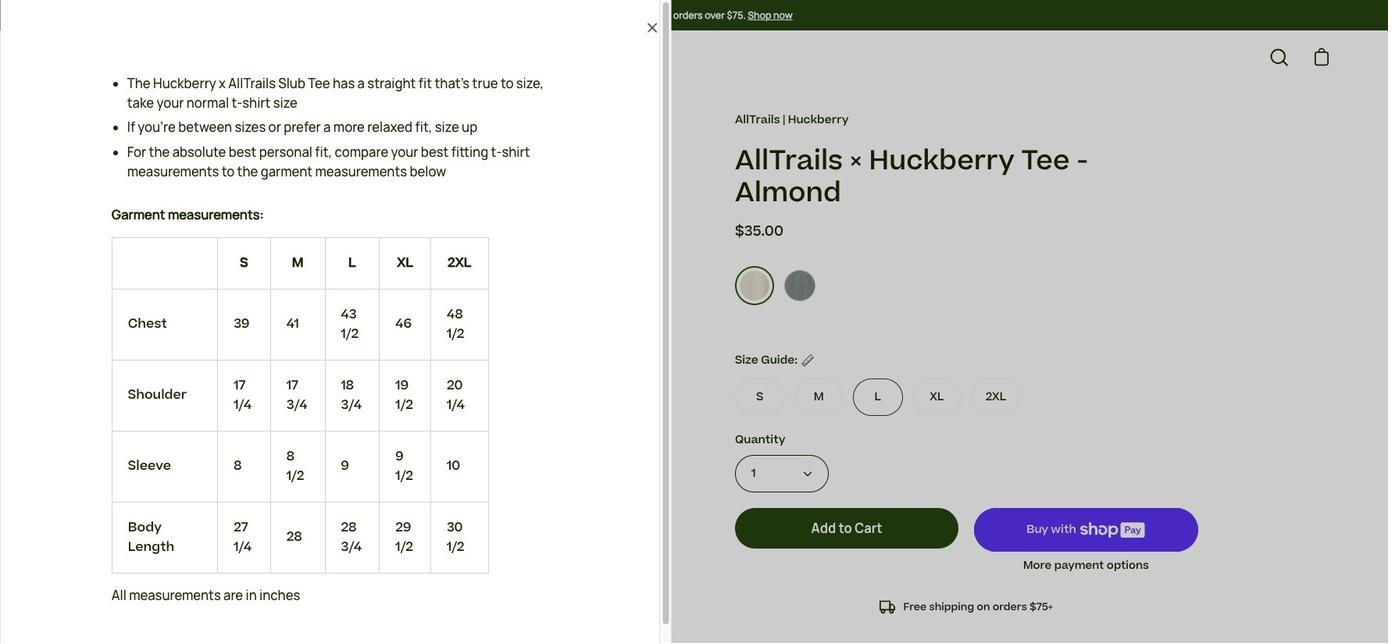 Task type: locate. For each thing, give the bounding box(es) containing it.
m inside dialog
[[291, 254, 303, 272]]

17 for 17 3/4
[[286, 376, 298, 395]]

option group
[[735, 266, 1198, 312]]

1 vertical spatial t-
[[490, 144, 501, 161]]

0 horizontal spatial s
[[239, 254, 247, 272]]

size down slub
[[272, 95, 297, 112]]

1/4 left 17 3/4 in the left of the page
[[233, 396, 251, 415]]

1 horizontal spatial xl
[[930, 389, 944, 405]]

3/4 left 29 1/2
[[340, 538, 361, 557]]

1 horizontal spatial 28
[[340, 519, 356, 537]]

2 vertical spatial huckberry
[[869, 141, 1015, 180]]

best down sizes at the left
[[228, 144, 256, 161]]

1 horizontal spatial shirt
[[501, 144, 529, 161]]

9 right 8 1/2
[[340, 457, 348, 476]]

0 vertical spatial 2xl
[[447, 254, 471, 272]]

1/4 down 20 at the bottom of the page
[[446, 396, 464, 415]]

alltrails
[[228, 75, 275, 92], [735, 111, 780, 128], [735, 141, 843, 180]]

0 vertical spatial on
[[647, 8, 659, 22]]

0 horizontal spatial the
[[148, 144, 169, 161]]

0 horizontal spatial 8
[[233, 457, 241, 476]]

1 vertical spatial xl
[[930, 389, 944, 405]]

1 vertical spatial shipping
[[929, 600, 974, 615]]

0 horizontal spatial to
[[221, 163, 234, 180]]

a
[[357, 75, 364, 92], [323, 119, 330, 136]]

dialog
[[0, 0, 671, 644]]

with
[[1051, 522, 1076, 538]]

28 right 27 1/4
[[286, 528, 301, 547]]

the right "for"
[[148, 144, 169, 161]]

Almond radio
[[735, 266, 774, 305]]

×
[[850, 141, 862, 180]]

shirt right fitting
[[501, 144, 529, 161]]

1/2 for 9
[[395, 467, 412, 486]]

1/2
[[340, 325, 358, 344], [446, 325, 463, 344], [395, 396, 412, 415], [286, 467, 303, 486], [395, 467, 412, 486], [395, 538, 412, 557], [446, 538, 463, 557]]

3/4 down 18
[[340, 396, 361, 415]]

1 horizontal spatial 17
[[286, 376, 298, 395]]

measurements:
[[167, 206, 263, 223]]

measurements down compare
[[314, 163, 406, 180]]

1 horizontal spatial fit,
[[414, 119, 432, 136]]

0 horizontal spatial l
[[348, 254, 355, 272]]

1 vertical spatial 2xl
[[986, 389, 1006, 405]]

your down relaxed
[[390, 144, 418, 161]]

8 inside 8 1/2
[[286, 447, 294, 466]]

0 horizontal spatial on
[[647, 8, 659, 22]]

0 vertical spatial xl
[[396, 254, 412, 272]]

Gray radio
[[780, 266, 819, 305]]

1 vertical spatial the
[[236, 163, 257, 180]]

1 horizontal spatial 9
[[395, 447, 403, 466]]

9 left 10
[[395, 447, 403, 466]]

1 vertical spatial free
[[903, 600, 927, 615]]

17 inside 17 3/4
[[286, 376, 298, 395]]

t-
[[231, 95, 242, 112], [490, 144, 501, 161]]

0 vertical spatial shirt
[[242, 95, 270, 112]]

1/2 for 30
[[446, 538, 463, 557]]

1 horizontal spatial on
[[977, 600, 990, 615]]

2 best from the left
[[420, 144, 448, 161]]

shipping right truck image
[[929, 600, 974, 615]]

0 vertical spatial orders
[[673, 8, 703, 22]]

to
[[500, 75, 513, 92], [221, 163, 234, 180], [839, 520, 852, 538]]

huckberry inside alltrails × huckberry tee - almond
[[869, 141, 1015, 180]]

the
[[148, 144, 169, 161], [236, 163, 257, 180]]

1 vertical spatial on
[[977, 600, 990, 615]]

measurements down 'length'
[[128, 587, 220, 604]]

2 horizontal spatial to
[[839, 520, 852, 538]]

0 horizontal spatial size
[[272, 95, 297, 112]]

1 horizontal spatial s
[[756, 389, 764, 405]]

1 horizontal spatial 2xl
[[986, 389, 1006, 405]]

true
[[471, 75, 497, 92]]

2 horizontal spatial huckberry
[[869, 141, 1015, 180]]

truck image
[[880, 600, 896, 616]]

shipping left all
[[606, 8, 645, 22]]

s for shoulder
[[239, 254, 247, 272]]

alltrails inside alltrails | huckberry link
[[735, 111, 780, 128]]

1/4 for 17
[[233, 396, 251, 415]]

17 for 17 1/4
[[233, 376, 245, 395]]

huckberry
[[152, 75, 215, 92], [788, 111, 849, 128], [869, 141, 1015, 180]]

1 vertical spatial to
[[221, 163, 234, 180]]

almond
[[735, 174, 841, 213]]

0 horizontal spatial 17
[[233, 376, 245, 395]]

tee inside the huckberry x alltrails slub tee has a straight fit that's true to size, take your normal t-shirt size if you're between sizes or prefer a more relaxed fit, size up for the absolute best personal fit, compare your best fitting t-shirt measurements to the garment measurements below
[[307, 75, 329, 92]]

9 inside the 9 1/2
[[395, 447, 403, 466]]

fit, down prefer
[[314, 144, 331, 161]]

8 left 8 1/2
[[233, 457, 241, 476]]

t- up sizes at the left
[[231, 95, 242, 112]]

xl inside dialog
[[396, 254, 412, 272]]

0 horizontal spatial best
[[228, 144, 256, 161]]

1 17 from the left
[[233, 376, 245, 395]]

fit, right relaxed
[[414, 119, 432, 136]]

0 vertical spatial alltrails
[[228, 75, 275, 92]]

free right truck image
[[903, 600, 927, 615]]

alltrails right x
[[228, 75, 275, 92]]

1 horizontal spatial tee
[[1021, 141, 1070, 180]]

1 vertical spatial m
[[814, 389, 824, 405]]

0 vertical spatial to
[[500, 75, 513, 92]]

1 vertical spatial l
[[875, 389, 881, 405]]

0 horizontal spatial huckberry
[[152, 75, 215, 92]]

on for orders
[[977, 600, 990, 615]]

0 vertical spatial tee
[[307, 75, 329, 92]]

buy
[[1027, 522, 1048, 538]]

almond image
[[739, 270, 770, 301]]

0 vertical spatial m
[[291, 254, 303, 272]]

more
[[1023, 559, 1052, 574]]

free for free shipping on all orders over $75. shop now
[[584, 8, 604, 22]]

to right add
[[839, 520, 852, 538]]

17 left 17 3/4 in the left of the page
[[233, 376, 245, 395]]

alltrails down alltrails | huckberry link
[[735, 141, 843, 180]]

2 vertical spatial alltrails
[[735, 141, 843, 180]]

has
[[332, 75, 354, 92]]

27
[[233, 519, 247, 537]]

shirt up sizes at the left
[[242, 95, 270, 112]]

you're
[[137, 119, 175, 136]]

0 vertical spatial huckberry
[[152, 75, 215, 92]]

10
[[446, 457, 459, 476]]

0 vertical spatial your
[[156, 95, 183, 112]]

tee inside alltrails × huckberry tee - almond
[[1021, 141, 1070, 180]]

2xl for shoulder
[[447, 254, 471, 272]]

1/2 for 8
[[286, 467, 303, 486]]

28
[[340, 519, 356, 537], [286, 528, 301, 547]]

0 horizontal spatial 28
[[286, 528, 301, 547]]

a right "has"
[[357, 75, 364, 92]]

0 vertical spatial the
[[148, 144, 169, 161]]

compare
[[334, 144, 388, 161]]

orders right all
[[673, 8, 703, 22]]

1 best from the left
[[228, 144, 256, 161]]

0 horizontal spatial fit,
[[314, 144, 331, 161]]

that's
[[434, 75, 469, 92]]

20
[[446, 376, 462, 395]]

1 horizontal spatial l
[[875, 389, 881, 405]]

s down "measurements:"
[[239, 254, 247, 272]]

xl for shoulder
[[396, 254, 412, 272]]

alltrails left |
[[735, 111, 780, 128]]

m for quantity
[[814, 389, 824, 405]]

28 inside 28 3/4
[[340, 519, 356, 537]]

buy with button
[[974, 509, 1198, 552]]

1 horizontal spatial 8
[[286, 447, 294, 466]]

free shipping on all orders over $75. shop now
[[584, 8, 793, 22]]

or
[[268, 119, 280, 136]]

1/4 down "27"
[[233, 538, 251, 557]]

m
[[291, 254, 303, 272], [814, 389, 824, 405]]

slub
[[278, 75, 305, 92]]

0 horizontal spatial tee
[[307, 75, 329, 92]]

3/4
[[286, 396, 306, 415], [340, 396, 361, 415], [340, 538, 361, 557]]

8
[[286, 447, 294, 466], [233, 457, 241, 476]]

sizes
[[234, 119, 265, 136]]

orders left $75+
[[993, 600, 1027, 615]]

1 vertical spatial shirt
[[501, 144, 529, 161]]

1 vertical spatial size
[[434, 119, 458, 136]]

1 vertical spatial your
[[390, 144, 418, 161]]

body
[[127, 519, 161, 537]]

3/4 right the 17 1/4
[[286, 396, 306, 415]]

8 for 8 1/2
[[286, 447, 294, 466]]

alltrails inside alltrails × huckberry tee - almond
[[735, 141, 843, 180]]

s
[[239, 254, 247, 272], [756, 389, 764, 405]]

1 vertical spatial tee
[[1021, 141, 1070, 180]]

0 horizontal spatial m
[[291, 254, 303, 272]]

m up 41
[[291, 254, 303, 272]]

best up below
[[420, 144, 448, 161]]

prefer
[[283, 119, 320, 136]]

your up you're
[[156, 95, 183, 112]]

1 vertical spatial a
[[323, 119, 330, 136]]

1 vertical spatial s
[[756, 389, 764, 405]]

0 horizontal spatial 9
[[340, 457, 348, 476]]

0 vertical spatial s
[[239, 254, 247, 272]]

0 horizontal spatial shipping
[[606, 8, 645, 22]]

1 horizontal spatial t-
[[490, 144, 501, 161]]

0 horizontal spatial xl
[[396, 254, 412, 272]]

30
[[446, 519, 462, 537]]

1/2 for 43
[[340, 325, 358, 344]]

1 horizontal spatial huckberry
[[788, 111, 849, 128]]

29
[[395, 519, 411, 537]]

s down the size guide:
[[756, 389, 764, 405]]

17 inside the 17 1/4
[[233, 376, 245, 395]]

1 horizontal spatial shipping
[[929, 600, 974, 615]]

gray image
[[784, 270, 816, 301]]

l for shoulder
[[348, 254, 355, 272]]

size left up
[[434, 119, 458, 136]]

2 17 from the left
[[286, 376, 298, 395]]

28 left 29
[[340, 519, 356, 537]]

free for free shipping on orders $75+
[[903, 600, 927, 615]]

1 horizontal spatial best
[[420, 144, 448, 161]]

0 horizontal spatial free
[[584, 8, 604, 22]]

add to cart
[[811, 520, 882, 538]]

to down absolute
[[221, 163, 234, 180]]

3/4 for 28
[[340, 538, 361, 557]]

on
[[647, 8, 659, 22], [977, 600, 990, 615]]

1 horizontal spatial the
[[236, 163, 257, 180]]

shop now link
[[748, 8, 793, 22]]

t- right fitting
[[490, 144, 501, 161]]

free left all
[[584, 8, 604, 22]]

banner
[[0, 0, 1388, 644]]

m for shoulder
[[291, 254, 303, 272]]

fit,
[[414, 119, 432, 136], [314, 144, 331, 161]]

the left garment
[[236, 163, 257, 180]]

on left $75+
[[977, 600, 990, 615]]

2xl
[[447, 254, 471, 272], [986, 389, 1006, 405]]

to right true at top
[[500, 75, 513, 92]]

your
[[156, 95, 183, 112], [390, 144, 418, 161]]

0 vertical spatial a
[[357, 75, 364, 92]]

tee
[[307, 75, 329, 92], [1021, 141, 1070, 180]]

tee left -
[[1021, 141, 1070, 180]]

0 vertical spatial shipping
[[606, 8, 645, 22]]

8 down 17 3/4 in the left of the page
[[286, 447, 294, 466]]

l
[[348, 254, 355, 272], [875, 389, 881, 405]]

0 vertical spatial free
[[584, 8, 604, 22]]

1 horizontal spatial to
[[500, 75, 513, 92]]

$75+
[[1030, 600, 1053, 615]]

0 vertical spatial l
[[348, 254, 355, 272]]

tee left "has"
[[307, 75, 329, 92]]

add to cart button
[[735, 509, 959, 549]]

up
[[461, 119, 477, 136]]

a left more
[[323, 119, 330, 136]]

1 horizontal spatial m
[[814, 389, 824, 405]]

on left all
[[647, 8, 659, 22]]

xl
[[396, 254, 412, 272], [930, 389, 944, 405]]

17 right the 17 1/4
[[286, 376, 298, 395]]

0 horizontal spatial t-
[[231, 95, 242, 112]]

straight
[[367, 75, 415, 92]]

shipping for orders
[[929, 600, 974, 615]]

2 vertical spatial to
[[839, 520, 852, 538]]

measurements
[[126, 163, 218, 180], [314, 163, 406, 180], [128, 587, 220, 604]]

options
[[1107, 559, 1149, 574]]

1 vertical spatial alltrails
[[735, 111, 780, 128]]

orders
[[673, 8, 703, 22], [993, 600, 1027, 615]]

s for quantity
[[756, 389, 764, 405]]

1/4
[[233, 396, 251, 415], [446, 396, 464, 415], [233, 538, 251, 557]]

1 vertical spatial huckberry
[[788, 111, 849, 128]]

1 horizontal spatial free
[[903, 600, 927, 615]]

1 vertical spatial orders
[[993, 600, 1027, 615]]

dialog containing s
[[0, 0, 671, 644]]

0 horizontal spatial 2xl
[[447, 254, 471, 272]]

3/4 for 17
[[286, 396, 306, 415]]

l inside dialog
[[348, 254, 355, 272]]

m down size guide: dropdown button
[[814, 389, 824, 405]]



Task type: describe. For each thing, give the bounding box(es) containing it.
1/4 for 27
[[233, 538, 251, 557]]

shipping for all
[[606, 8, 645, 22]]

9 for 9
[[340, 457, 348, 476]]

over
[[705, 8, 725, 22]]

absolute
[[172, 144, 225, 161]]

for
[[126, 144, 145, 161]]

0 horizontal spatial shirt
[[242, 95, 270, 112]]

all measurements are in inches
[[111, 587, 300, 604]]

relaxed
[[367, 119, 412, 136]]

sleeve
[[127, 457, 170, 476]]

l for quantity
[[875, 389, 881, 405]]

fit
[[418, 75, 431, 92]]

xl for quantity
[[930, 389, 944, 405]]

0 horizontal spatial your
[[156, 95, 183, 112]]

2xl for quantity
[[986, 389, 1006, 405]]

add
[[811, 520, 836, 538]]

29 1/2
[[395, 519, 412, 557]]

personal
[[258, 144, 312, 161]]

huckberry for alltrails | huckberry
[[788, 111, 849, 128]]

18
[[340, 376, 353, 395]]

48
[[446, 305, 462, 324]]

garment measurements:
[[111, 206, 263, 223]]

alltrails for alltrails × huckberry tee - almond
[[735, 141, 843, 180]]

guide:
[[761, 352, 798, 369]]

huckberry for alltrails × huckberry tee - almond
[[869, 141, 1015, 180]]

19 1/2
[[395, 376, 412, 415]]

-
[[1077, 141, 1088, 180]]

now
[[773, 8, 793, 22]]

are
[[223, 587, 242, 604]]

between
[[177, 119, 231, 136]]

0 vertical spatial t-
[[231, 95, 242, 112]]

take
[[126, 95, 153, 112]]

0 horizontal spatial orders
[[673, 8, 703, 22]]

size guide:
[[735, 352, 798, 369]]

1 horizontal spatial size
[[434, 119, 458, 136]]

20 1/4
[[446, 376, 464, 415]]

41
[[286, 315, 298, 334]]

more payment options
[[1023, 559, 1149, 574]]

28 3/4
[[340, 519, 361, 557]]

28 for 28 3/4
[[340, 519, 356, 537]]

0 horizontal spatial a
[[323, 119, 330, 136]]

$75.
[[727, 8, 746, 22]]

shop
[[748, 8, 772, 22]]

size guide: button
[[735, 351, 814, 371]]

garment
[[111, 206, 165, 223]]

alltrails × huckberry tee - almond tees huckberry s image
[[178, 111, 688, 621]]

alltrails inside the huckberry x alltrails slub tee has a straight fit that's true to size, take your normal t-shirt size if you're between sizes or prefer a more relaxed fit, size up for the absolute best personal fit, compare your best fitting t-shirt measurements to the garment measurements below
[[228, 75, 275, 92]]

length
[[127, 538, 174, 557]]

alltrails × huckberry tee - almond
[[735, 141, 1088, 213]]

27 1/4
[[233, 519, 251, 557]]

19
[[395, 376, 408, 395]]

1 horizontal spatial orders
[[993, 600, 1027, 615]]

1/2 for 29
[[395, 538, 412, 557]]

huckberry inside the huckberry x alltrails slub tee has a straight fit that's true to size, take your normal t-shirt size if you're between sizes or prefer a more relaxed fit, size up for the absolute best personal fit, compare your best fitting t-shirt measurements to the garment measurements below
[[152, 75, 215, 92]]

the huckberry x alltrails slub tee has a straight fit that's true to size, take your normal t-shirt size if you're between sizes or prefer a more relaxed fit, size up for the absolute best personal fit, compare your best fitting t-shirt measurements to the garment measurements below
[[126, 75, 543, 180]]

30 1/2
[[446, 519, 463, 557]]

all
[[661, 8, 671, 22]]

free shipping on orders $75+
[[903, 600, 1053, 615]]

payment
[[1054, 559, 1104, 574]]

the
[[126, 75, 150, 92]]

8 for 8
[[233, 457, 241, 476]]

1 horizontal spatial a
[[357, 75, 364, 92]]

17 1/4
[[233, 376, 251, 415]]

alltrails | huckberry
[[735, 111, 849, 128]]

all
[[111, 587, 126, 604]]

39
[[233, 315, 249, 334]]

$35.00
[[735, 221, 784, 242]]

3/4 for 18
[[340, 396, 361, 415]]

17 3/4
[[286, 376, 306, 415]]

1/2 for 19
[[395, 396, 412, 415]]

alltrails for alltrails | huckberry
[[735, 111, 780, 128]]

43
[[340, 305, 356, 324]]

buy with
[[1027, 522, 1079, 538]]

to inside add to cart button
[[839, 520, 852, 538]]

measurements down absolute
[[126, 163, 218, 180]]

size,
[[515, 75, 543, 92]]

cart
[[855, 520, 882, 538]]

28 for 28
[[286, 528, 301, 547]]

inches
[[259, 587, 300, 604]]

9 for 9 1/2
[[395, 447, 403, 466]]

below
[[409, 163, 445, 180]]

size
[[735, 352, 758, 369]]

0 vertical spatial size
[[272, 95, 297, 112]]

quantity
[[735, 432, 785, 449]]

1/4 for 20
[[446, 396, 464, 415]]

18 3/4
[[340, 376, 361, 415]]

1 vertical spatial fit,
[[314, 144, 331, 161]]

|
[[783, 111, 785, 128]]

48 1/2
[[446, 305, 463, 344]]

more payment options button
[[974, 556, 1198, 577]]

body length
[[127, 519, 174, 557]]

alltrails | huckberry link
[[735, 111, 849, 129]]

9 1/2
[[395, 447, 412, 486]]

normal
[[186, 95, 228, 112]]

more
[[333, 119, 364, 136]]

43 1/2
[[340, 305, 358, 344]]

shoulder
[[127, 386, 186, 405]]

on for all
[[647, 8, 659, 22]]

x
[[218, 75, 225, 92]]

chest
[[127, 315, 166, 334]]

fitting
[[451, 144, 488, 161]]

if
[[126, 119, 134, 136]]

1 horizontal spatial your
[[390, 144, 418, 161]]

garment
[[260, 163, 312, 180]]

8 1/2
[[286, 447, 303, 486]]

in
[[245, 587, 256, 604]]

0 vertical spatial fit,
[[414, 119, 432, 136]]

1/2 for 48
[[446, 325, 463, 344]]

46
[[395, 315, 411, 334]]



Task type: vqa. For each thing, say whether or not it's contained in the screenshot.


